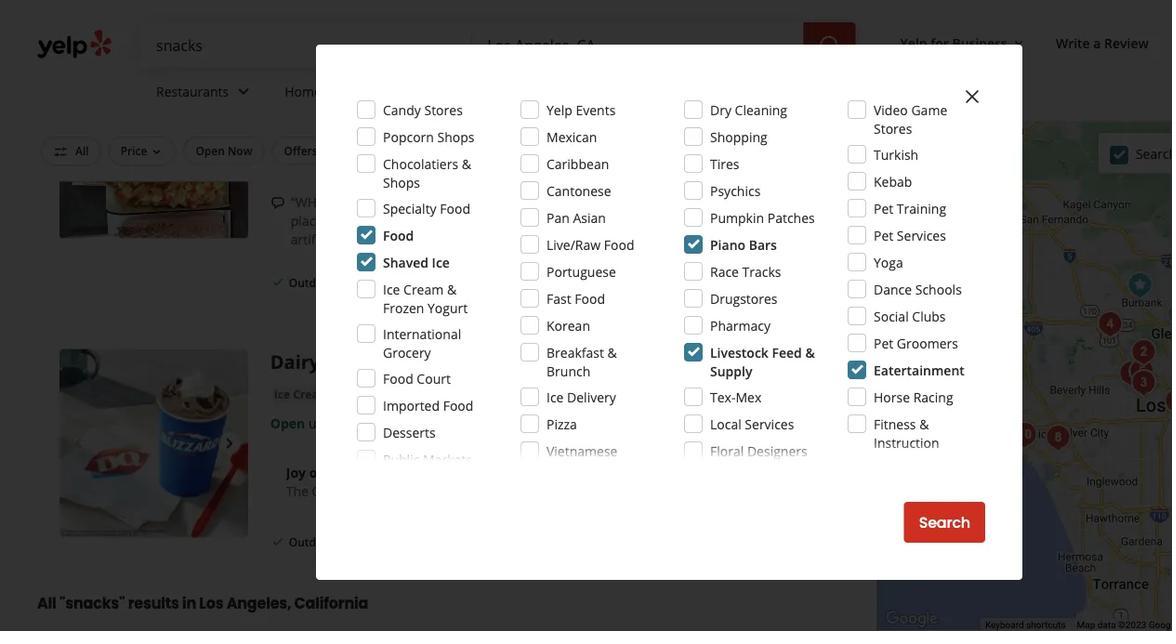 Task type: describe. For each thing, give the bounding box(es) containing it.
and
[[609, 212, 633, 230]]

california
[[294, 593, 369, 614]]

open now button
[[184, 137, 265, 165]]

are
[[450, 212, 470, 230]]

video
[[874, 101, 908, 119]]

restaurants
[[156, 82, 229, 100]]

korean
[[547, 317, 590, 334]]

public
[[383, 451, 420, 468]]

88 hotdog & juicy
[[270, 50, 432, 76]]

feed
[[772, 344, 802, 361]]

clubs
[[913, 307, 946, 325]]

in for a
[[374, 464, 386, 481]]

ice cream & frozen yogurt inside search dialog
[[383, 280, 468, 317]]

with
[[677, 193, 703, 211]]

asian
[[573, 209, 606, 226]]

pm for hotdog
[[376, 139, 395, 156]]

1 16 checkmark v2 image from the top
[[270, 275, 285, 290]]

more
[[404, 231, 439, 248]]

all for all
[[75, 143, 89, 159]]

fitness & instruction
[[874, 415, 940, 451]]

takeout
[[488, 275, 532, 290]]

yelp for yelp for business
[[901, 34, 928, 52]]

breakfast
[[547, 344, 604, 361]]

data
[[1098, 620, 1116, 631]]

yelp for business button
[[893, 26, 1034, 60]]

search dialog
[[0, 0, 1173, 631]]

food for specialty food
[[440, 199, 471, 217]]

16 speech v2 image
[[270, 196, 285, 210]]

ice down 'dairy'
[[274, 386, 290, 402]]

0 vertical spatial treat
[[523, 349, 572, 375]]

1 horizontal spatial search
[[1136, 145, 1173, 163]]

home services link
[[270, 67, 415, 121]]

flavor factory candy image
[[1162, 297, 1173, 334]]

yogurt for second ice cream & frozen yogurt button from the top
[[384, 386, 421, 402]]

hot inside joy of winter in a cup the oreo® hot cocoa blizzard® treat is back!
[[362, 482, 384, 500]]

caribbean
[[547, 155, 609, 172]]

shaved
[[383, 253, 429, 271]]

livestock
[[710, 344, 769, 361]]

map region
[[791, 0, 1173, 631]]

bars for juice
[[466, 111, 491, 126]]

groomers
[[897, 334, 959, 352]]

places
[[291, 212, 329, 230]]

1 vertical spatial outdoor
[[289, 275, 335, 290]]

0 vertical spatial shops
[[438, 128, 475, 146]]

search inside button
[[919, 512, 971, 533]]

hot dogs button
[[575, 109, 632, 128]]

kaminari gyoza bar image
[[1170, 376, 1173, 413]]

write a review link
[[1049, 26, 1157, 59]]

yogurt for 1st ice cream & frozen yogurt button
[[384, 111, 421, 126]]

local
[[710, 415, 742, 433]]

juicy?!?!
[[428, 193, 478, 211]]

next image for 88 hotdog & juicy
[[218, 133, 241, 155]]

open for 88
[[270, 139, 305, 156]]

1 vertical spatial delivery
[[410, 275, 454, 290]]

dance schools
[[874, 280, 962, 298]]

turkish
[[874, 146, 919, 163]]

4.6 star rating image
[[270, 81, 371, 100]]

blizzard®
[[428, 482, 487, 500]]

desserts
[[383, 424, 436, 441]]

bhan kanom thai image
[[1126, 334, 1163, 371]]

0 horizontal spatial stores
[[424, 101, 463, 119]]

pet for pet services
[[874, 226, 894, 244]]

stores inside video game stores
[[874, 119, 913, 137]]

delivery for ice delivery
[[567, 388, 616, 406]]

until for hotdog
[[309, 139, 336, 156]]

kream image
[[1159, 383, 1173, 420]]

delivery for offers delivery
[[321, 143, 365, 159]]

previous image for 88 hotdog & juicy
[[67, 133, 89, 155]]

ice down shaved
[[383, 280, 400, 298]]

winter
[[326, 464, 370, 481]]

racing
[[914, 388, 954, 406]]

offers delivery
[[284, 143, 365, 159]]

ice delivery
[[547, 388, 616, 406]]

seating for second 16 checkmark v2 image from the bottom of the page
[[338, 275, 377, 290]]

of inside joy of winter in a cup the oreo® hot cocoa blizzard® treat is back!
[[309, 464, 322, 481]]

write
[[1056, 34, 1090, 52]]

mario kart snack station image
[[1092, 306, 1129, 343]]

dogs inside dogs allowed button
[[702, 143, 728, 159]]

chocolatiers
[[383, 155, 459, 172]]

horse racing
[[874, 388, 954, 406]]

& inside fitness & instruction
[[920, 415, 929, 433]]

psychics
[[710, 182, 761, 199]]

restaurants link
[[141, 67, 270, 121]]

fast
[[547, 290, 572, 307]]

breakfast & brunch
[[547, 344, 617, 380]]

pm for queen/orange
[[368, 414, 388, 432]]

hot dogs
[[579, 111, 629, 126]]

now
[[228, 143, 252, 159]]

& inside the breakfast & brunch
[[608, 344, 617, 361]]

dogs allowed
[[702, 143, 774, 159]]

& inside the ice cream & frozen yogurt
[[447, 280, 457, 298]]

popcorn
[[383, 128, 434, 146]]

16 chevron down v2 image
[[1012, 36, 1027, 51]]

frozen for 1st the ice cream & frozen yogurt link from the top
[[344, 111, 381, 126]]

16 info v2 image
[[179, 1, 194, 16]]

dogs allowed button
[[690, 137, 786, 165]]

frozen inside search dialog
[[383, 299, 424, 317]]

food down grocery
[[383, 370, 414, 387]]

keyboard shortcuts
[[986, 620, 1066, 631]]

supply
[[710, 362, 753, 380]]

8:00
[[339, 414, 365, 432]]

1 ice cream & frozen yogurt button from the top
[[270, 109, 425, 128]]

cream inside search dialog
[[404, 280, 444, 298]]

food for imported food
[[443, 397, 474, 414]]

instruction
[[874, 434, 940, 451]]

outdoor seating
[[582, 143, 670, 159]]

dogs inside hot dogs button
[[602, 111, 629, 126]]

slightly
[[548, 193, 590, 211]]

imported food
[[383, 397, 474, 414]]

juice bars & smoothies link
[[433, 109, 567, 128]]

yelp for yelp events
[[547, 101, 573, 119]]

video game stores
[[874, 101, 948, 137]]

& up open until 8:00 pm at the bottom of page
[[332, 386, 341, 402]]

open now
[[196, 143, 252, 159]]

review
[[1105, 34, 1149, 52]]

the
[[286, 482, 309, 500]]

like
[[669, 212, 690, 230]]

cantonese
[[547, 182, 612, 199]]

of inside "where have u been juicy?!?! i'm always slightly disappointed with smoothie/juice places because the drinks are usually way too sweet and taste like they're made of artificial syrups.…"
[[777, 212, 789, 230]]

24 chevron down v2 image inside the restaurants link
[[233, 80, 255, 103]]

floral designers
[[710, 442, 808, 460]]

88 hotdog & juicy link
[[270, 50, 432, 76]]

social clubs
[[874, 307, 946, 325]]

all "snacks" results in los angeles, california
[[37, 593, 369, 614]]

filters group
[[37, 137, 790, 166]]

yogurt inside search dialog
[[428, 299, 468, 317]]

candy stores
[[383, 101, 463, 119]]

fi
[[541, 143, 550, 159]]

start
[[720, 273, 754, 294]]

hotdog
[[296, 50, 364, 76]]

local services
[[710, 415, 794, 433]]

pizza
[[547, 415, 577, 433]]

yelp events
[[547, 101, 616, 119]]

wow choripan image
[[1124, 353, 1161, 391]]



Task type: locate. For each thing, give the bounding box(es) containing it.
outdoor seating down oreo®
[[289, 535, 377, 550]]

2 vertical spatial ice cream & frozen yogurt
[[274, 386, 421, 402]]

0 horizontal spatial 88 hotdog & juicy image
[[60, 50, 248, 239]]

0 vertical spatial pet
[[874, 199, 894, 217]]

food down and
[[604, 236, 635, 253]]

& inside the chocolatiers & shops
[[462, 155, 471, 172]]

of right made
[[777, 212, 789, 230]]

0 vertical spatial slideshow element
[[60, 50, 248, 239]]

1 horizontal spatial bars
[[749, 236, 777, 253]]

bars for piano
[[749, 236, 777, 253]]

services down training
[[897, 226, 947, 244]]

2 next image from the top
[[218, 432, 241, 455]]

0 vertical spatial hot
[[579, 111, 599, 126]]

levain bakery - larchmont village image
[[1113, 355, 1151, 392]]

0 vertical spatial dogs
[[602, 111, 629, 126]]

ice cream & frozen yogurt for 1st ice cream & frozen yogurt button
[[274, 111, 421, 126]]

pumpkin patches
[[710, 209, 815, 226]]

& inside 'link'
[[494, 111, 502, 126]]

pet down kebab
[[874, 199, 894, 217]]

more link
[[404, 231, 439, 248]]

1 vertical spatial treat
[[490, 482, 522, 500]]

of right joy in the bottom of the page
[[309, 464, 322, 481]]

the
[[386, 212, 406, 230]]

mexican
[[547, 128, 597, 146]]

2 slideshow element from the top
[[60, 349, 248, 538]]

shortcuts
[[1027, 620, 1066, 631]]

seating down oreo®
[[338, 535, 377, 550]]

until for queen/orange
[[309, 414, 336, 432]]

pm
[[376, 139, 395, 156], [368, 414, 388, 432]]

pm up 16 healthy dining v2 image
[[376, 139, 395, 156]]

1 vertical spatial 88 hotdog & juicy image
[[1126, 365, 1163, 402]]

ice cream & frozen yogurt up 8:00
[[274, 386, 421, 402]]

1 vertical spatial pet
[[874, 226, 894, 244]]

close image
[[962, 86, 984, 108]]

& up free
[[494, 111, 502, 126]]

2 vertical spatial yogurt
[[384, 386, 421, 402]]

open until 10:00 pm
[[270, 139, 395, 156]]

ice up pizza on the left bottom
[[547, 388, 564, 406]]

stores down video
[[874, 119, 913, 137]]

shops down juice
[[438, 128, 475, 146]]

2 pet from the top
[[874, 226, 894, 244]]

16 healthy dining v2 image
[[388, 166, 403, 181]]

bars inside button
[[466, 111, 491, 126]]

a left cup
[[390, 464, 397, 481]]

of
[[777, 212, 789, 230], [309, 464, 322, 481]]

services for pet services
[[897, 226, 947, 244]]

0 vertical spatial ice cream & frozen yogurt link
[[270, 109, 425, 128]]

0 vertical spatial a
[[1094, 34, 1101, 52]]

food
[[440, 199, 471, 217], [383, 226, 414, 244], [604, 236, 635, 253], [575, 290, 605, 307], [383, 370, 414, 387], [443, 397, 474, 414]]

1 seating from the top
[[338, 275, 377, 290]]

googl
[[1149, 620, 1173, 631]]

ice cream & frozen yogurt up 'international'
[[383, 280, 468, 317]]

0 vertical spatial seating
[[338, 275, 377, 290]]

0 vertical spatial outdoor seating
[[289, 275, 377, 290]]

2 horizontal spatial services
[[897, 226, 947, 244]]

ice cream & frozen yogurt up 10:00
[[274, 111, 421, 126]]

in left los
[[182, 593, 196, 614]]

1 vertical spatial in
[[182, 593, 196, 614]]

all for all "snacks" results in los angeles, california
[[37, 593, 56, 614]]

training
[[897, 199, 947, 217]]

user actions element
[[886, 26, 1173, 63]]

2 vertical spatial delivery
[[567, 388, 616, 406]]

0 vertical spatial services
[[325, 82, 374, 100]]

frozen for 1st the ice cream & frozen yogurt link from the bottom of the page
[[344, 386, 381, 402]]

delivery down shaved ice
[[410, 275, 454, 290]]

2 until from the top
[[309, 414, 336, 432]]

2 vertical spatial services
[[745, 415, 794, 433]]

slideshow element for 88 hotdog & juicy
[[60, 50, 248, 239]]

0 vertical spatial ice cream & frozen yogurt button
[[270, 109, 425, 128]]

outdoor down hot dogs button
[[582, 143, 627, 159]]

public markets
[[383, 451, 472, 468]]

yelp
[[901, 34, 928, 52], [547, 101, 573, 119]]

dining
[[457, 165, 495, 182]]

a inside joy of winter in a cup the oreo® hot cocoa blizzard® treat is back!
[[390, 464, 397, 481]]

horse
[[874, 388, 910, 406]]

live/raw food
[[547, 236, 635, 253]]

in right winter
[[374, 464, 386, 481]]

1 vertical spatial ice cream & frozen yogurt
[[383, 280, 468, 317]]

©2023
[[1119, 620, 1147, 631]]

1 vertical spatial search
[[919, 512, 971, 533]]

1 vertical spatial 16 checkmark v2 image
[[270, 535, 285, 549]]

frozen down 16 checkmark v2 icon
[[383, 299, 424, 317]]

ice cream & frozen yogurt button up 8:00
[[270, 385, 425, 404]]

syrups.…"
[[342, 231, 401, 248]]

in inside joy of winter in a cup the oreo® hot cocoa blizzard® treat is back!
[[374, 464, 386, 481]]

88 hotdog & juicy image
[[1126, 365, 1163, 402]]

1 next image from the top
[[218, 133, 241, 155]]

1 vertical spatial hot
[[362, 482, 384, 500]]

0 vertical spatial in
[[374, 464, 386, 481]]

yelp inside search dialog
[[547, 101, 573, 119]]

mex
[[736, 388, 762, 406]]

2 previous image from the top
[[67, 432, 89, 455]]

1 horizontal spatial 88 hotdog & juicy image
[[1126, 365, 1163, 402]]

2 ice cream & frozen yogurt button from the top
[[270, 385, 425, 404]]

bars right juice
[[466, 111, 491, 126]]

queen/orange
[[325, 349, 462, 375]]

google image
[[881, 607, 943, 631]]

0 vertical spatial delivery
[[321, 143, 365, 159]]

popcorn shops
[[383, 128, 475, 146]]

business categories element
[[141, 67, 1173, 121]]

pet for pet training
[[874, 199, 894, 217]]

1 vertical spatial dogs
[[702, 143, 728, 159]]

0 horizontal spatial dogs
[[602, 111, 629, 126]]

0 vertical spatial cream
[[293, 111, 330, 126]]

cup
[[401, 464, 426, 481]]

free wi-fi
[[497, 143, 550, 159]]

0 horizontal spatial services
[[325, 82, 374, 100]]

taste
[[636, 212, 666, 230]]

2 horizontal spatial delivery
[[567, 388, 616, 406]]

delivery inside button
[[321, 143, 365, 159]]

0 vertical spatial 16 checkmark v2 image
[[270, 275, 285, 290]]

0 horizontal spatial yelp
[[547, 101, 573, 119]]

yogurt down queen/orange
[[384, 386, 421, 402]]

specialty food
[[383, 199, 471, 217]]

yogurt up 'popcorn'
[[384, 111, 421, 126]]

previous image
[[67, 133, 89, 155], [67, 432, 89, 455]]

1 vertical spatial services
[[897, 226, 947, 244]]

0 horizontal spatial shops
[[383, 173, 420, 191]]

1 previous image from the top
[[67, 133, 89, 155]]

services for local services
[[745, 415, 794, 433]]

0 horizontal spatial bars
[[466, 111, 491, 126]]

outdoor down artificial
[[289, 275, 335, 290]]

they're
[[694, 212, 735, 230]]

delivery down brunch
[[567, 388, 616, 406]]

kebab
[[874, 172, 913, 190]]

0 vertical spatial all
[[75, 143, 89, 159]]

patches
[[768, 209, 815, 226]]

& left juicy
[[369, 50, 383, 76]]

& right ctr
[[608, 344, 617, 361]]

0 horizontal spatial of
[[309, 464, 322, 481]]

88
[[270, 50, 292, 76]]

too
[[547, 212, 567, 230]]

smoothie/juice
[[706, 193, 796, 211]]

0 horizontal spatial delivery
[[321, 143, 365, 159]]

24 chevron down v2 image right "restaurants"
[[233, 80, 255, 103]]

delivery inside search dialog
[[567, 388, 616, 406]]

outdoor
[[582, 143, 627, 159], [289, 275, 335, 290], [289, 535, 335, 550]]

0 vertical spatial 88 hotdog & juicy image
[[60, 50, 248, 239]]

1 ice cream & frozen yogurt link from the top
[[270, 109, 425, 128]]

dairy queen/orange julius treat ctr image
[[60, 349, 248, 538]]

dairy queen/orange julius treat ctr image
[[1122, 267, 1159, 304]]

until left 8:00
[[309, 414, 336, 432]]

1 horizontal spatial delivery
[[410, 275, 454, 290]]

cream
[[293, 111, 330, 126], [404, 280, 444, 298], [293, 386, 330, 402]]

2 vertical spatial cream
[[293, 386, 330, 402]]

0 vertical spatial yogurt
[[384, 111, 421, 126]]

outdoor down the at the left bottom of page
[[289, 535, 335, 550]]

search image
[[819, 34, 841, 57]]

specialty
[[383, 199, 437, 217]]

pharmacy
[[710, 317, 771, 334]]

ice down home
[[274, 111, 290, 126]]

1 horizontal spatial services
[[745, 415, 794, 433]]

1 horizontal spatial of
[[777, 212, 789, 230]]

open up joy in the bottom of the page
[[270, 414, 305, 432]]

court
[[417, 370, 451, 387]]

markets
[[423, 451, 472, 468]]

slideshow element
[[60, 50, 248, 239], [60, 349, 248, 538]]

dance
[[874, 280, 912, 298]]

1 vertical spatial ice cream & frozen yogurt link
[[270, 385, 425, 404]]

business
[[953, 34, 1008, 52]]

food down court
[[443, 397, 474, 414]]

treat inside joy of winter in a cup the oreo® hot cocoa blizzard® treat is back!
[[490, 482, 522, 500]]

outdoor seating
[[289, 275, 377, 290], [289, 535, 377, 550]]

open up grab-
[[270, 139, 305, 156]]

wi-
[[524, 143, 541, 159]]

food for live/raw food
[[604, 236, 635, 253]]

1 vertical spatial next image
[[218, 432, 241, 455]]

24 chevron down v2 image up smoothies
[[515, 80, 538, 103]]

services
[[325, 82, 374, 100], [897, 226, 947, 244], [745, 415, 794, 433]]

0 horizontal spatial 24 chevron down v2 image
[[233, 80, 255, 103]]

cream up open until 8:00 pm at the bottom of page
[[293, 386, 330, 402]]

shaved ice
[[383, 253, 450, 271]]

0 vertical spatial yelp
[[901, 34, 928, 52]]

0 vertical spatial of
[[777, 212, 789, 230]]

services for home services
[[325, 82, 374, 100]]

international
[[383, 325, 461, 343]]

treat down korean
[[523, 349, 572, 375]]

juice bars & smoothies
[[436, 111, 564, 126]]

because
[[332, 212, 383, 230]]

yogurt up 'international'
[[428, 299, 468, 317]]

1 vertical spatial outdoor seating
[[289, 535, 377, 550]]

pet for pet groomers
[[874, 334, 894, 352]]

services up designers
[[745, 415, 794, 433]]

shops up been
[[383, 173, 420, 191]]

1 vertical spatial all
[[37, 593, 56, 614]]

in for los
[[182, 593, 196, 614]]

outdoor seating down artificial
[[289, 275, 377, 290]]

0 vertical spatial until
[[309, 139, 336, 156]]

1 vertical spatial until
[[309, 414, 336, 432]]

cream for 1st the ice cream & frozen yogurt link from the top
[[293, 111, 330, 126]]

back!
[[538, 482, 570, 500]]

reservations
[[396, 143, 466, 159]]

next image
[[218, 133, 241, 155], [218, 432, 241, 455]]

write a review
[[1056, 34, 1149, 52]]

grab-and-go
[[289, 165, 366, 182]]

16 checkmark v2 image up angeles,
[[270, 535, 285, 549]]

open
[[270, 139, 305, 156], [196, 143, 225, 159], [270, 414, 305, 432]]

ice cream & frozen yogurt for second ice cream & frozen yogurt button from the top
[[274, 386, 421, 402]]

food down "portuguese"
[[575, 290, 605, 307]]

all inside button
[[75, 143, 89, 159]]

1 vertical spatial cream
[[404, 280, 444, 298]]

"snacks"
[[59, 593, 125, 614]]

1 horizontal spatial shops
[[438, 128, 475, 146]]

2 16 checkmark v2 image from the top
[[270, 535, 285, 549]]

16 checkmark v2 image
[[270, 275, 285, 290], [270, 535, 285, 549]]

frozen up 10:00
[[344, 111, 381, 126]]

sunny blue image
[[1007, 417, 1044, 454], [1040, 419, 1077, 457]]

yelp for business
[[901, 34, 1008, 52]]

1 horizontal spatial hot
[[579, 111, 599, 126]]

1 horizontal spatial all
[[75, 143, 89, 159]]

1 vertical spatial yelp
[[547, 101, 573, 119]]

social
[[874, 307, 909, 325]]

1 vertical spatial previous image
[[67, 432, 89, 455]]

ice cream & frozen yogurt link up 10:00
[[270, 109, 425, 128]]

shopping
[[710, 128, 768, 146]]

oreo®
[[312, 482, 358, 500]]

search button
[[905, 502, 986, 543]]

& up instruction
[[920, 415, 929, 433]]

for
[[931, 34, 949, 52]]

treat left is
[[490, 482, 522, 500]]

bars inside search dialog
[[749, 236, 777, 253]]

1 pet from the top
[[874, 199, 894, 217]]

cream down home
[[293, 111, 330, 126]]

stores up popcorn shops on the left
[[424, 101, 463, 119]]

0 vertical spatial stores
[[424, 101, 463, 119]]

1 until from the top
[[309, 139, 336, 156]]

3 pet from the top
[[874, 334, 894, 352]]

yogurt
[[384, 111, 421, 126], [428, 299, 468, 317], [384, 386, 421, 402]]

0 vertical spatial pm
[[376, 139, 395, 156]]

2 outdoor seating from the top
[[289, 535, 377, 550]]

start order link
[[702, 263, 817, 304]]

& down "home services"
[[332, 111, 341, 126]]

yelp up mexican
[[547, 101, 573, 119]]

0 horizontal spatial search
[[919, 512, 971, 533]]

2 24 chevron down v2 image from the left
[[515, 80, 538, 103]]

dogs up outdoor seating
[[602, 111, 629, 126]]

open inside button
[[196, 143, 225, 159]]

0 vertical spatial ice cream & frozen yogurt
[[274, 111, 421, 126]]

1 vertical spatial frozen
[[383, 299, 424, 317]]

& inside livestock feed & supply
[[806, 344, 815, 361]]

& right healthy
[[462, 155, 471, 172]]

16 checkmark v2 image down 16 speech v2 icon
[[270, 275, 285, 290]]

1 horizontal spatial 24 chevron down v2 image
[[515, 80, 538, 103]]

yelp inside button
[[901, 34, 928, 52]]

10:00
[[339, 139, 372, 156]]

1 horizontal spatial stores
[[874, 119, 913, 137]]

1 outdoor seating from the top
[[289, 275, 377, 290]]

designers
[[748, 442, 808, 460]]

1 horizontal spatial treat
[[523, 349, 572, 375]]

ice cream & frozen yogurt button up 10:00
[[270, 109, 425, 128]]

all right 16 filter v2 image
[[75, 143, 89, 159]]

brunch
[[547, 362, 591, 380]]

0 horizontal spatial treat
[[490, 482, 522, 500]]

0 horizontal spatial a
[[390, 464, 397, 481]]

1 slideshow element from the top
[[60, 50, 248, 239]]

16 filter v2 image
[[53, 145, 68, 159]]

1 vertical spatial shops
[[383, 173, 420, 191]]

delivery up and-
[[321, 143, 365, 159]]

bars down made
[[749, 236, 777, 253]]

home
[[285, 82, 322, 100]]

1 horizontal spatial yelp
[[901, 34, 928, 52]]

24 chevron down v2 image
[[233, 80, 255, 103], [515, 80, 538, 103]]

16 checkmark v2 image
[[392, 275, 406, 290]]

0 horizontal spatial all
[[37, 593, 56, 614]]

pm right 8:00
[[368, 414, 388, 432]]

1 vertical spatial stores
[[874, 119, 913, 137]]

international grocery
[[383, 325, 461, 361]]

1 horizontal spatial a
[[1094, 34, 1101, 52]]

all left "snacks"
[[37, 593, 56, 614]]

1 vertical spatial slideshow element
[[60, 349, 248, 538]]

grab-
[[289, 165, 323, 182]]

and-
[[323, 165, 351, 182]]

until up grab-and-go
[[309, 139, 336, 156]]

0 horizontal spatial hot
[[362, 482, 384, 500]]

None search field
[[141, 22, 860, 67]]

2 ice cream & frozen yogurt link from the top
[[270, 385, 425, 404]]

frozen up 8:00
[[344, 386, 381, 402]]

open left now
[[196, 143, 225, 159]]

next image for dairy queen/orange julius treat ctr
[[218, 432, 241, 455]]

juicy
[[388, 50, 432, 76]]

ice cream & frozen yogurt link up 8:00
[[270, 385, 425, 404]]

2 vertical spatial frozen
[[344, 386, 381, 402]]

food for fast food
[[575, 290, 605, 307]]

shops inside the chocolatiers & shops
[[383, 173, 420, 191]]

& down shaved ice
[[447, 280, 457, 298]]

outdoor seating for second 16 checkmark v2 image from the bottom of the page
[[289, 275, 377, 290]]

slideshow element for dairy queen/orange julius treat ctr
[[60, 349, 248, 538]]

ice down more
[[432, 253, 450, 271]]

1 vertical spatial bars
[[749, 236, 777, 253]]

always
[[504, 193, 544, 211]]

0 vertical spatial frozen
[[344, 111, 381, 126]]

0 vertical spatial bars
[[466, 111, 491, 126]]

0 horizontal spatial in
[[182, 593, 196, 614]]

open until 8:00 pm
[[270, 414, 388, 432]]

food down "healthy dining"
[[440, 199, 471, 217]]

yelp left "for"
[[901, 34, 928, 52]]

pet down social
[[874, 334, 894, 352]]

0 vertical spatial search
[[1136, 145, 1173, 163]]

2 seating from the top
[[338, 535, 377, 550]]

map data ©2023 googl
[[1077, 620, 1173, 631]]

88 hotdog & juicy image
[[60, 50, 248, 239], [1126, 365, 1163, 402]]

2 vertical spatial outdoor
[[289, 535, 335, 550]]

drugstores
[[710, 290, 778, 307]]

seating for 2nd 16 checkmark v2 image from the top
[[338, 535, 377, 550]]

1 vertical spatial yogurt
[[428, 299, 468, 317]]

outdoor seating for 2nd 16 checkmark v2 image from the top
[[289, 535, 377, 550]]

"where
[[291, 193, 340, 211]]

services inside the business categories element
[[325, 82, 374, 100]]

open for dairy
[[270, 414, 305, 432]]

services down 88 hotdog & juicy on the top left
[[325, 82, 374, 100]]

1 horizontal spatial in
[[374, 464, 386, 481]]

hot inside button
[[579, 111, 599, 126]]

pet
[[874, 199, 894, 217], [874, 226, 894, 244], [874, 334, 894, 352]]

pet services
[[874, 226, 947, 244]]

& right feed
[[806, 344, 815, 361]]

a right write
[[1094, 34, 1101, 52]]

1 vertical spatial seating
[[338, 535, 377, 550]]

previous image for dairy queen/orange julius treat ctr
[[67, 432, 89, 455]]

0 vertical spatial next image
[[218, 133, 241, 155]]

all
[[75, 143, 89, 159], [37, 593, 56, 614]]

seating left 16 checkmark v2 icon
[[338, 275, 377, 290]]

made
[[739, 212, 773, 230]]

outdoor inside outdoor seating 'button'
[[582, 143, 627, 159]]

food up shaved
[[383, 226, 414, 244]]

1 vertical spatial a
[[390, 464, 397, 481]]

cream down shaved ice
[[404, 280, 444, 298]]

pet up yoga
[[874, 226, 894, 244]]

cocoa
[[387, 482, 425, 500]]

1 horizontal spatial dogs
[[702, 143, 728, 159]]

1 vertical spatial ice cream & frozen yogurt button
[[270, 385, 425, 404]]

1 vertical spatial pm
[[368, 414, 388, 432]]

cream for 1st the ice cream & frozen yogurt link from the bottom of the page
[[293, 386, 330, 402]]

dogs left allowed
[[702, 143, 728, 159]]

0 vertical spatial outdoor
[[582, 143, 627, 159]]

1 24 chevron down v2 image from the left
[[233, 80, 255, 103]]



Task type: vqa. For each thing, say whether or not it's contained in the screenshot.
Slideshow Element
yes



